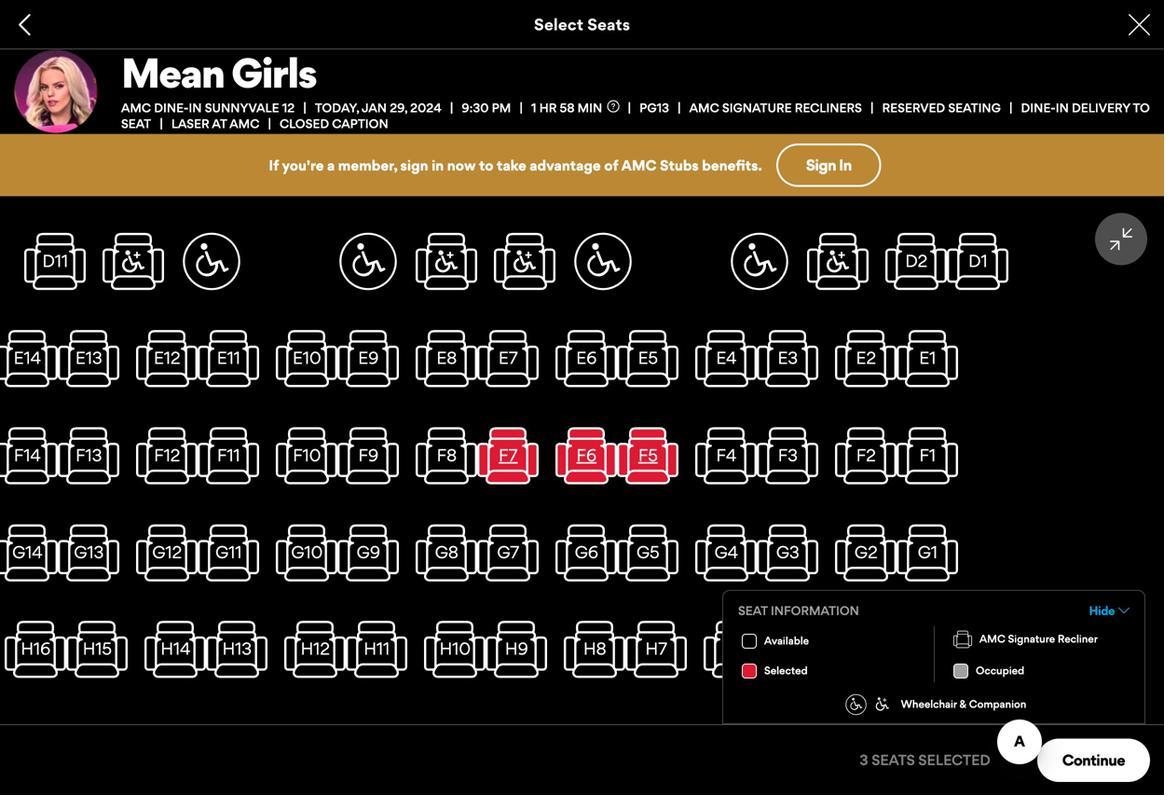 Task type: locate. For each thing, give the bounding box(es) containing it.
Row 9, Seat 7 - Love seat left, AMC Signature Recliner checkbox
[[424, 615, 486, 685]]

row 9, seat 4 - love seat right, amc signature recliner image
[[222, 639, 252, 659]]

Row 7, Seat 9 - Love seat left, AMC Signature Recliner checkbox
[[556, 421, 617, 491]]

select
[[534, 14, 584, 34]]

signature
[[722, 100, 792, 115], [1008, 633, 1055, 646]]

row 8, seat 7 - love seat left, amc signature recliner image
[[435, 542, 459, 562]]

sign in
[[806, 156, 852, 174]]

row 5, seat 13 - love seat left, amc signature recliner image
[[906, 251, 928, 271]]

recliner
[[1058, 633, 1098, 646]]

Row 8, Seat 12 - Love seat right, AMC Signature Recliner checkbox
[[757, 518, 819, 588]]

signature inside icon key element
[[1008, 633, 1055, 646]]

Row 7, Seat 2 - Love seat right, AMC Signature Recliner checkbox
[[58, 421, 119, 491]]

in
[[1056, 100, 1069, 115], [839, 156, 852, 174]]

sign
[[806, 156, 836, 174]]

selected down available
[[764, 664, 808, 677]]

1 horizontal spatial signature
[[1008, 633, 1055, 646]]

you're
[[282, 156, 324, 174]]

more information about image
[[607, 100, 619, 112]]

1 vertical spatial signature
[[1008, 633, 1055, 646]]

0 horizontal spatial selected
[[764, 664, 808, 677]]

row 8, seat 9 - love seat left, amc signature recliner image
[[575, 542, 598, 562]]

Row 5, Seat 13 - Love seat left, AMC Signature Recliner checkbox
[[886, 227, 947, 297]]

jan
[[362, 100, 387, 115]]

closed
[[280, 116, 329, 131]]

Row 6, Seat 2 - Love seat right, AMC Signature Recliner checkbox
[[58, 324, 119, 394]]

Row 8, Seat 8 - Love seat right, AMC Signature Recliner checkbox
[[477, 518, 539, 588]]

continue
[[1063, 751, 1125, 769]]

Row 8, Seat 7 - Love seat left, AMC Signature Recliner checkbox
[[416, 518, 477, 588]]

available image
[[742, 634, 757, 649]]

Row 7, Seat 6 - Love seat right, AMC Signature Recliner checkbox
[[337, 421, 399, 491]]

0 horizontal spatial seat
[[121, 116, 151, 131]]

seating
[[948, 100, 1001, 115]]

amc right "seat" icon
[[980, 633, 1006, 646]]

0 vertical spatial seat
[[121, 116, 151, 131]]

hr
[[540, 100, 557, 115]]

0 vertical spatial in
[[1056, 100, 1069, 115]]

signature up occupied
[[1008, 633, 1055, 646]]

0 vertical spatial seats
[[587, 14, 630, 34]]

Row 5, Seat 4 - Wheelchair Accessible checkbox
[[181, 227, 242, 297]]

Row 6, Seat 1 - Love seat left, AMC Signature Recliner checkbox
[[0, 324, 58, 394]]

Row 7, Seat 12 - Love seat right, AMC Signature Recliner checkbox
[[757, 421, 819, 491]]

9:30 pm
[[462, 100, 511, 115]]

row 8, seat 12 - love seat right, amc signature recliner image
[[776, 542, 800, 562]]

Row 5, Seat 3 - Companion Seat, AMC Signature Recliner checkbox
[[103, 227, 164, 297]]

stubs
[[660, 156, 699, 174]]

row 9, seat 1 - love seat left, amc signature recliner image
[[21, 639, 51, 659]]

seats
[[587, 14, 630, 34], [872, 751, 915, 769]]

Row 7, Seat 10 - Love seat right, AMC Signature Recliner checkbox
[[617, 421, 679, 491]]

dine-in delivery to seat
[[121, 100, 1150, 131]]

seat up the available image
[[738, 603, 768, 618]]

Row 6, Seat 7 - Love seat left, AMC Signature Recliner checkbox
[[416, 324, 477, 394]]

1 hr 58 min
[[531, 100, 603, 115]]

pm
[[492, 100, 511, 115]]

continue button
[[1037, 739, 1150, 782]]

1 vertical spatial seat
[[738, 603, 768, 618]]

row 8, seat 14 - love seat right, amc signature recliner image
[[918, 542, 938, 562]]

1 vertical spatial seats
[[872, 751, 915, 769]]

seat information
[[738, 603, 859, 618]]

1 vertical spatial selected
[[919, 751, 991, 769]]

dine-
[[154, 100, 189, 115]]

selected down &
[[919, 751, 991, 769]]

to
[[1133, 100, 1150, 115], [479, 156, 494, 174]]

seats right select on the top
[[587, 14, 630, 34]]

0 vertical spatial signature
[[722, 100, 792, 115]]

row 9, seat 3 - love seat left, amc signature recliner image
[[161, 639, 190, 659]]

3
[[860, 751, 868, 769]]

row 9, seat 6 - love seat right, amc signature recliner image
[[364, 639, 390, 659]]

in left delivery on the right of page
[[1056, 100, 1069, 115]]

wheelchair seat icon image
[[876, 698, 896, 718], [876, 698, 890, 711]]

row 6, seat 9 - love seat left, amc signature recliner image
[[576, 348, 597, 368]]

amc right of
[[622, 156, 657, 174]]

29,
[[390, 100, 407, 115]]

information
[[771, 603, 859, 618]]

Row 9, Seat 2 - Love seat right, AMC Signature Recliner checkbox
[[66, 615, 128, 685]]

sunnyvale
[[205, 100, 279, 115]]

laser at amc
[[171, 116, 260, 131]]

Row 5, Seat 8 - Companion Seat, AMC Signature Recliner checkbox
[[494, 227, 556, 297]]

amc inside icon key element
[[980, 633, 1006, 646]]

at
[[212, 116, 227, 131]]

advantage
[[530, 156, 601, 174]]

Row 5, Seat 7 - Companion Seat, AMC Signature Recliner checkbox
[[416, 227, 477, 297]]

Row 9, Seat 11 - Love seat left, AMC Signature Recliner checkbox
[[704, 615, 765, 685]]

laser
[[171, 116, 209, 131]]

seat
[[121, 116, 151, 131], [738, 603, 768, 618]]

today, jan 29, 2024
[[315, 100, 442, 115]]

amc for amc dine-in sunnyvale 12
[[121, 100, 151, 115]]

seat left laser
[[121, 116, 151, 131]]

row 9, seat 10 - love seat right, amc signature recliner image
[[646, 639, 668, 659]]

a
[[327, 156, 335, 174]]

take
[[497, 156, 527, 174]]

amc
[[121, 100, 151, 115], [690, 100, 719, 115], [230, 116, 260, 131], [622, 156, 657, 174], [980, 633, 1006, 646]]

0 horizontal spatial seats
[[587, 14, 630, 34]]

Row 6, Seat 14 - Love seat right, AMC Signature Recliner checkbox
[[897, 324, 958, 394]]

0 horizontal spatial to
[[479, 156, 494, 174]]

signature up benefits.
[[722, 100, 792, 115]]

pg13
[[640, 100, 669, 115]]

row 6, seat 6 - love seat right, amc signature recliner image
[[358, 348, 379, 368]]

Row 6, Seat 10 - Love seat right, AMC Signature Recliner checkbox
[[617, 324, 679, 394]]

mean girls
[[121, 48, 316, 97]]

row 6, seat 1 - love seat left, amc signature recliner image
[[14, 348, 41, 368]]

row 8, seat 6 - love seat right, amc signature recliner image
[[357, 542, 380, 562]]

in for sign
[[839, 156, 852, 174]]

seat image
[[954, 630, 972, 649]]

0 vertical spatial to
[[1133, 100, 1150, 115]]

close this dialog image
[[1132, 738, 1150, 757]]

1 hr 58 min button
[[531, 100, 640, 115]]

to right delivery on the right of page
[[1133, 100, 1150, 115]]

Row 8, Seat 9 - Love seat left, AMC Signature Recliner checkbox
[[556, 518, 617, 588]]

amc right pg13
[[690, 100, 719, 115]]

1 horizontal spatial to
[[1133, 100, 1150, 115]]

amc signature recliners
[[690, 100, 862, 115]]

0 vertical spatial selected
[[764, 664, 808, 677]]

1 vertical spatial to
[[479, 156, 494, 174]]

reserved
[[882, 100, 946, 115]]

icon key element
[[723, 590, 1146, 724]]

1 horizontal spatial seat
[[738, 603, 768, 618]]

Row 8, Seat 10 - Love seat right, AMC Signature Recliner checkbox
[[617, 518, 679, 588]]

selected inside icon key element
[[764, 664, 808, 677]]

selected image
[[742, 664, 757, 679]]

to right now
[[479, 156, 494, 174]]

Row 6, Seat 13 - Love seat left, AMC Signature Recliner checkbox
[[835, 324, 897, 394]]

12
[[282, 100, 295, 115]]

seats right the 3
[[872, 751, 915, 769]]

1 vertical spatial in
[[839, 156, 852, 174]]

companion
[[969, 698, 1027, 711]]

amc left dine- on the left of the page
[[121, 100, 151, 115]]

seats for select
[[587, 14, 630, 34]]

Row 7, Seat 1 - Love seat left, AMC Signature Recliner checkbox
[[0, 421, 58, 491]]

row 8, seat 13 - love seat left, amc signature recliner image
[[855, 542, 878, 562]]

amc for amc signature recliners
[[690, 100, 719, 115]]

in
[[432, 156, 444, 174]]

member,
[[338, 156, 397, 174]]

Row 8, Seat 6 - Love seat right, AMC Signature Recliner checkbox
[[337, 518, 399, 588]]

Row 9, Seat 6 - Love seat right, AMC Signature Recliner checkbox
[[346, 615, 407, 685]]

row 5, seat 14 - love seat right, amc signature recliner image
[[969, 251, 988, 271]]

0 horizontal spatial signature
[[722, 100, 792, 115]]

sign
[[400, 156, 428, 174]]

row 9, seat 2 - love seat right, amc signature recliner image
[[83, 639, 112, 659]]

selected
[[764, 664, 808, 677], [919, 751, 991, 769]]

Row 9, Seat 3 - Love seat left, AMC Signature Recliner checkbox
[[145, 615, 206, 685]]

1 horizontal spatial seats
[[872, 751, 915, 769]]

seat inside dine-in delivery to seat
[[121, 116, 151, 131]]

Row 9, Seat 1 - Love seat left, AMC Signature Recliner checkbox
[[5, 615, 66, 685]]

1 horizontal spatial in
[[1056, 100, 1069, 115]]

Row 7, Seat 5 - Love seat left, AMC Signature Recliner checkbox
[[276, 421, 337, 491]]

in inside button
[[839, 156, 852, 174]]

min
[[578, 100, 603, 115]]

in inside dine-in delivery to seat
[[1056, 100, 1069, 115]]

9:30
[[462, 100, 489, 115]]

in right the sign
[[839, 156, 852, 174]]

Row 7, Seat 11 - Love seat left, AMC Signature Recliner checkbox
[[695, 421, 757, 491]]

0 horizontal spatial in
[[839, 156, 852, 174]]

seat inside icon key element
[[738, 603, 768, 618]]

row 6, seat 8 - love seat right, amc signature recliner image
[[499, 348, 518, 368]]



Task type: vqa. For each thing, say whether or not it's contained in the screenshot.
bottommost Menu
no



Task type: describe. For each thing, give the bounding box(es) containing it.
row 6, seat 13 - love seat left, amc signature recliner image
[[856, 348, 876, 368]]

row 6, seat 3 - love seat left, amc signature recliner image
[[154, 348, 181, 368]]

occupied image
[[954, 664, 969, 679]]

Row 6, Seat 12 - Love seat right, AMC Signature Recliner checkbox
[[757, 324, 819, 394]]

in for dine-
[[1056, 100, 1069, 115]]

Row 6, Seat 6 - Love seat right, AMC Signature Recliner checkbox
[[337, 324, 399, 394]]

Row 9, Seat 9 - Love seat left, AMC Signature Recliner checkbox
[[564, 615, 626, 685]]

Row 9, Seat 8 - Love seat right, AMC Signature Recliner checkbox
[[486, 615, 547, 685]]

recliners
[[795, 100, 862, 115]]

now
[[447, 156, 476, 174]]

caption
[[332, 116, 388, 131]]

to inside dine-in delivery to seat
[[1133, 100, 1150, 115]]

Row 8, Seat 11 - Love seat left, AMC Signature Recliner checkbox
[[695, 518, 757, 588]]

row 9, seat 9 - love seat left, amc signature recliner image
[[584, 639, 607, 659]]

today,
[[315, 100, 359, 115]]

Row 6, Seat 11 - Love seat left, AMC Signature Recliner checkbox
[[695, 324, 757, 394]]

row 9, seat 7 - love seat left, amc signature recliner image
[[440, 639, 471, 659]]

wheelchair
[[901, 698, 957, 711]]

row 6, seat 5 - love seat left, amc signature recliner image
[[293, 348, 321, 368]]

row 8, seat 1 - love seat left, amc signature recliner image
[[12, 542, 42, 562]]

closed caption
[[280, 116, 388, 131]]

row 6, seat 4 - love seat right, amc signature recliner image
[[217, 348, 240, 368]]

Row 5, Seat 14 - Love seat right, AMC Signature Recliner checkbox
[[947, 227, 1009, 297]]

row 8, seat 3 - love seat left, amc signature recliner image
[[152, 542, 182, 562]]

Row 8, Seat 14 - Love seat right, AMC Signature Recliner checkbox
[[897, 518, 958, 588]]

row 5, seat 2 - can reserve, amc signature recliner image
[[42, 251, 68, 271]]

available
[[764, 634, 809, 648]]

signature for recliner
[[1008, 633, 1055, 646]]

sign in button
[[776, 144, 882, 187]]

of
[[604, 156, 619, 174]]

Row 5, Seat 12 - Companion Seat, AMC Signature Recliner checkbox
[[807, 227, 869, 297]]

mean
[[121, 48, 224, 97]]

amc dine-in sunnyvale 12
[[121, 100, 295, 115]]

Row 8, Seat 13 - Love seat left, AMC Signature Recliner checkbox
[[835, 518, 897, 588]]

row 6, seat 2 - love seat right, amc signature recliner image
[[75, 348, 102, 368]]

seats for 3
[[872, 751, 915, 769]]

delivery
[[1072, 100, 1131, 115]]

signature for recliners
[[722, 100, 792, 115]]

row 8, seat 5 - love seat left, amc signature recliner image
[[291, 542, 323, 562]]

Row 9, Seat 5 - Love seat left, AMC Signature Recliner checkbox
[[284, 615, 346, 685]]

Row 8, Seat 4 - Love seat right, AMC Signature Recliner checkbox
[[198, 518, 259, 588]]

Row 8, Seat 2 - Love seat right, AMC Signature Recliner checkbox
[[58, 518, 119, 588]]

select seats
[[534, 14, 630, 34]]

Row 8, Seat 5 - Love seat left, AMC Signature Recliner checkbox
[[276, 518, 337, 588]]

amc down sunnyvale
[[230, 116, 260, 131]]

girls
[[231, 48, 316, 97]]

row 6, seat 14 - love seat right, amc signature recliner image
[[920, 348, 936, 368]]

in
[[189, 100, 202, 115]]

row 9, seat 8 - love seat right, amc signature recliner image
[[505, 639, 528, 659]]

2024
[[410, 100, 442, 115]]

Row 5, Seat 11 - Wheelchair Accessible checkbox
[[729, 227, 791, 297]]

dine-
[[1021, 100, 1056, 115]]

Row 6, Seat 3 - Love seat left, AMC Signature Recliner checkbox
[[136, 324, 198, 394]]

row 8, seat 8 - love seat right, amc signature recliner image
[[497, 542, 520, 562]]

Row 5, Seat 9 - Wheelchair Accessible checkbox
[[572, 227, 634, 297]]

Row 7, Seat 14 - Love seat right, AMC Signature Recliner checkbox
[[897, 421, 958, 491]]

Row 6, Seat 4 - Love seat right, AMC Signature Recliner checkbox
[[198, 324, 259, 394]]

row 8, seat 10 - love seat right, amc signature recliner image
[[637, 542, 660, 562]]

Row 6, Seat 5 - Love seat left, AMC Signature Recliner checkbox
[[276, 324, 337, 394]]

reserved seating
[[882, 100, 1001, 115]]

wheelchair & companion
[[901, 698, 1027, 711]]

Row 5, Seat 6 - Wheelchair Accessible checkbox
[[337, 227, 399, 297]]

row 6, seat 11 - love seat left, amc signature recliner image
[[716, 348, 737, 368]]

1 horizontal spatial selected
[[919, 751, 991, 769]]

row 8, seat 11 - love seat left, amc signature recliner image
[[715, 542, 738, 562]]

row 8, seat 4 - love seat right, amc signature recliner image
[[216, 542, 242, 562]]

58
[[560, 100, 575, 115]]

Row 8, Seat 1 - Love seat left, AMC Signature Recliner checkbox
[[0, 518, 58, 588]]

row 6, seat 12 - love seat right, amc signature recliner image
[[778, 348, 798, 368]]

Row 6, Seat 9 - Love seat left, AMC Signature Recliner checkbox
[[556, 324, 617, 394]]

row 8, seat 2 - love seat right, amc signature recliner image
[[74, 542, 104, 562]]

Row 8, Seat 3 - Love seat left, AMC Signature Recliner checkbox
[[136, 518, 198, 588]]

Row 9, Seat 4 - Love seat right, AMC Signature Recliner checkbox
[[206, 615, 268, 685]]

amc signature recliner
[[980, 633, 1098, 646]]

row 6, seat 10 - love seat right, amc signature recliner image
[[638, 348, 658, 368]]

occupied
[[976, 664, 1025, 677]]

Row 7, Seat 4 - Love seat right, AMC Signature Recliner checkbox
[[198, 421, 259, 491]]

Row 7, Seat 13 - Love seat left, AMC Signature Recliner checkbox
[[835, 421, 897, 491]]

Row 7, Seat 7 - Love seat left, AMC Signature Recliner checkbox
[[416, 421, 477, 491]]

Row 7, Seat 3 - Love seat left, AMC Signature Recliner checkbox
[[136, 421, 198, 491]]

row 9, seat 5 - love seat left, amc signature recliner image
[[301, 639, 330, 659]]

Row 7, Seat 8 - Love seat right, AMC Signature Recliner checkbox
[[477, 421, 539, 491]]

benefits.
[[702, 156, 762, 174]]

Row 9, Seat 10 - Love seat right, AMC Signature Recliner checkbox
[[626, 615, 687, 685]]

if you're a member, sign in now to take advantage of amc stubs benefits.
[[269, 156, 762, 174]]

Row 5, Seat 2 - Can reserve, AMC Signature Recliner checkbox
[[24, 227, 86, 297]]

1
[[531, 100, 537, 115]]

amc for amc signature recliner
[[980, 633, 1006, 646]]

&
[[960, 698, 967, 711]]

hide button
[[1089, 602, 1130, 619]]

row 6, seat 7 - love seat left, amc signature recliner image
[[437, 348, 457, 368]]

Row 6, Seat 8 - Love seat right, AMC Signature Recliner checkbox
[[477, 324, 539, 394]]

if
[[269, 156, 279, 174]]

mean girls link
[[121, 48, 1150, 97]]

3 seats selected
[[860, 751, 991, 769]]

hide
[[1089, 603, 1115, 618]]



